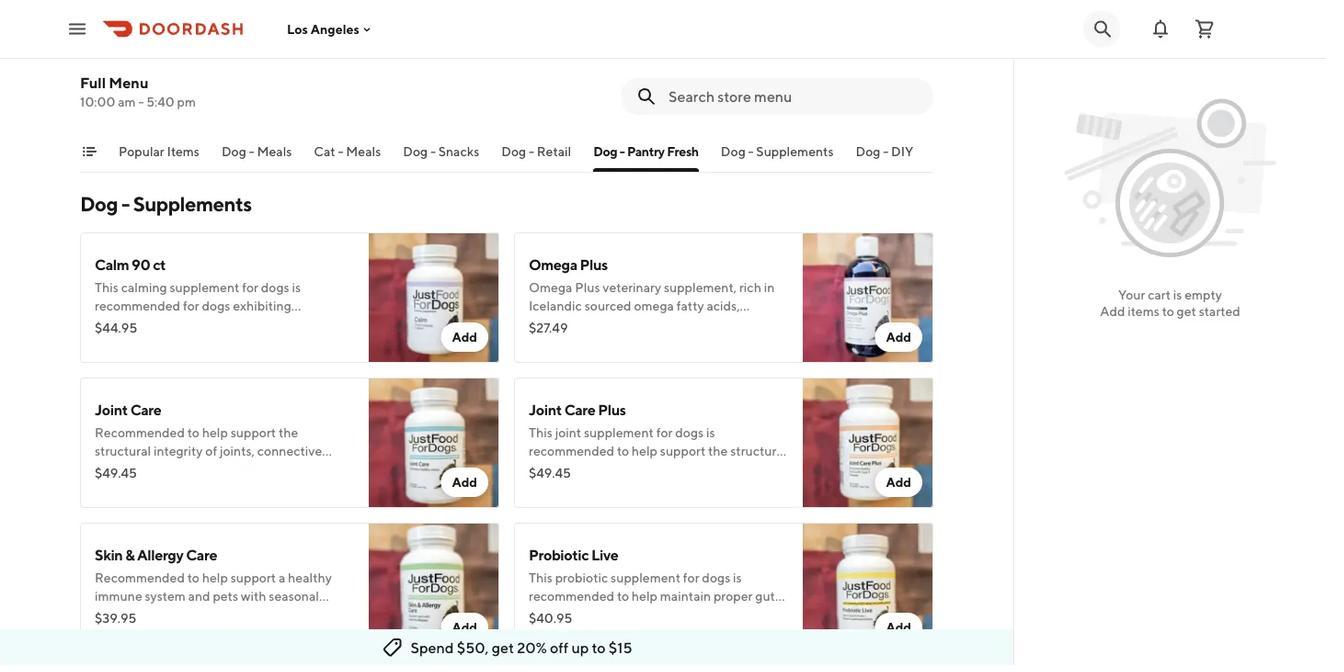Task type: locate. For each thing, give the bounding box(es) containing it.
maintain
[[660, 589, 711, 604]]

add inside your cart is empty add items to get started
[[1100, 304, 1125, 319]]

0 horizontal spatial joint
[[95, 401, 128, 419]]

0 horizontal spatial and
[[558, 607, 580, 623]]

to left the help
[[617, 589, 629, 604]]

meals right cat
[[346, 144, 381, 159]]

off
[[550, 640, 569, 657]]

1 meals from the left
[[257, 144, 292, 159]]

- right retail
[[620, 144, 625, 159]]

care for joint care plus
[[564, 401, 595, 419]]

pantry right retail
[[627, 144, 665, 159]]

0 horizontal spatial is
[[733, 571, 742, 586]]

0 vertical spatial supplements
[[756, 144, 834, 159]]

diy
[[891, 144, 913, 159]]

and
[[558, 607, 580, 623], [734, 607, 756, 623]]

pantry fresh rx balanced remedy 12.5 oz image
[[369, 8, 499, 139]]

add button for omega plus
[[875, 323, 922, 352]]

live
[[591, 547, 618, 564]]

menu
[[109, 74, 149, 92]]

omega plus image
[[803, 233, 933, 363]]

joint down $44.95
[[95, 401, 128, 419]]

1 horizontal spatial meals
[[346, 144, 381, 159]]

retail
[[537, 144, 571, 159]]

2 $49.45 from the left
[[529, 466, 571, 481]]

- right am
[[138, 94, 144, 109]]

to right up at bottom
[[592, 640, 606, 657]]

care down $44.95
[[130, 401, 161, 419]]

$49.45 down joint care plus
[[529, 466, 571, 481]]

0 horizontal spatial pantry
[[95, 32, 138, 49]]

popular items
[[119, 144, 199, 159]]

los angeles
[[287, 21, 359, 37]]

probiotic live image
[[803, 523, 933, 654]]

probiotic
[[555, 571, 608, 586]]

dog - supplements down "popular items" button
[[80, 192, 252, 216]]

is right cart
[[1173, 287, 1182, 303]]

0 vertical spatial get
[[1177, 304, 1196, 319]]

1 horizontal spatial supplements
[[756, 144, 834, 159]]

angeles
[[311, 21, 359, 37]]

pantry
[[95, 32, 138, 49], [627, 144, 665, 159]]

1 vertical spatial dog - supplements
[[80, 192, 252, 216]]

care for joint care
[[130, 401, 161, 419]]

1 horizontal spatial dog - supplements
[[721, 144, 834, 159]]

- down item search search field
[[748, 144, 754, 159]]

supplements
[[756, 144, 834, 159], [133, 192, 252, 216]]

0 vertical spatial fresh
[[140, 32, 177, 49]]

0 horizontal spatial get
[[492, 640, 514, 657]]

dog - retail
[[501, 144, 571, 159]]

pantry right open menu "image"
[[95, 32, 138, 49]]

1 vertical spatial is
[[733, 571, 742, 586]]

joint care image
[[369, 378, 499, 509]]

to down cart
[[1162, 304, 1174, 319]]

dog left retail
[[501, 144, 526, 159]]

recommended
[[529, 589, 614, 604]]

support
[[582, 607, 628, 623]]

0 horizontal spatial meals
[[257, 144, 292, 159]]

- for dog - snacks button
[[430, 144, 436, 159]]

popular items button
[[119, 143, 199, 172]]

0 vertical spatial to
[[1162, 304, 1174, 319]]

dog - supplements
[[721, 144, 834, 159], [80, 192, 252, 216]]

1 horizontal spatial joint
[[529, 401, 562, 419]]

for
[[683, 571, 699, 586]]

dog - diy
[[856, 144, 913, 159]]

full menu 10:00 am - 5:40 pm
[[80, 74, 196, 109]]

to for get
[[1162, 304, 1174, 319]]

&
[[125, 547, 135, 564]]

2 joint from the left
[[529, 401, 562, 419]]

- left retail
[[529, 144, 534, 159]]

supplements down item search search field
[[756, 144, 834, 159]]

joint care
[[95, 401, 161, 419]]

your
[[1118, 287, 1145, 303]]

add button for joint care
[[441, 468, 488, 498]]

1 horizontal spatial and
[[734, 607, 756, 623]]

is up proper
[[733, 571, 742, 586]]

plus
[[580, 256, 608, 274], [598, 401, 626, 419]]

- left snacks
[[430, 144, 436, 159]]

supplements down items
[[133, 192, 252, 216]]

meals left cat
[[257, 144, 292, 159]]

0 vertical spatial dog - supplements
[[721, 144, 834, 159]]

1 horizontal spatial pantry
[[627, 144, 665, 159]]

12.5
[[322, 32, 348, 49]]

0 horizontal spatial supplements
[[133, 192, 252, 216]]

- for dog - retail button
[[529, 144, 534, 159]]

dog - meals
[[222, 144, 292, 159]]

$50,
[[457, 640, 489, 657]]

care down $27.49
[[564, 401, 595, 419]]

dog - pantry fresh
[[593, 144, 699, 159]]

cat - meals
[[314, 144, 381, 159]]

meals for dog - meals
[[257, 144, 292, 159]]

get down empty
[[1177, 304, 1196, 319]]

2 meals from the left
[[346, 144, 381, 159]]

joint down $27.49
[[529, 401, 562, 419]]

1 vertical spatial pantry
[[627, 144, 665, 159]]

fresh
[[140, 32, 177, 49], [667, 144, 699, 159]]

1 horizontal spatial $49.45
[[529, 466, 571, 481]]

and down the recommended
[[558, 607, 580, 623]]

to inside your cart is empty add items to get started
[[1162, 304, 1174, 319]]

0 horizontal spatial to
[[592, 640, 606, 657]]

allergy
[[137, 547, 183, 564]]

0 vertical spatial pantry
[[95, 32, 138, 49]]

- for dog - supplements button
[[748, 144, 754, 159]]

supplements inside button
[[756, 144, 834, 159]]

get left the 20%
[[492, 640, 514, 657]]

- left diy
[[883, 144, 889, 159]]

dog down item search search field
[[721, 144, 746, 159]]

0 horizontal spatial $49.45
[[95, 466, 137, 481]]

get
[[1177, 304, 1196, 319], [492, 640, 514, 657]]

meals for cat - meals
[[346, 144, 381, 159]]

dog - meals button
[[222, 143, 292, 172]]

5:40
[[146, 94, 175, 109]]

joint for joint care plus
[[529, 401, 562, 419]]

$49.45 for joint care
[[95, 466, 137, 481]]

-
[[138, 94, 144, 109], [249, 144, 254, 159], [338, 144, 343, 159], [430, 144, 436, 159], [529, 144, 534, 159], [620, 144, 625, 159], [748, 144, 754, 159], [883, 144, 889, 159], [121, 192, 129, 216]]

add
[[1100, 304, 1125, 319], [452, 330, 477, 345], [886, 330, 911, 345], [452, 475, 477, 490], [886, 475, 911, 490], [452, 620, 477, 635], [886, 620, 911, 635]]

joint
[[95, 401, 128, 419], [529, 401, 562, 419]]

dog left snacks
[[403, 144, 428, 159]]

0 vertical spatial is
[[1173, 287, 1182, 303]]

help
[[632, 589, 658, 604]]

- right cat
[[338, 144, 343, 159]]

1 vertical spatial supplements
[[133, 192, 252, 216]]

proper
[[714, 589, 753, 604]]

1 $49.45 from the left
[[95, 466, 137, 481]]

to inside probiotic live this probiotic supplement for dogs is recommended to help maintain proper gut flora and support healthy digestion and bowel health.
[[617, 589, 629, 604]]

1 joint from the left
[[95, 401, 128, 419]]

2 horizontal spatial care
[[564, 401, 595, 419]]

$27.49
[[529, 320, 568, 336]]

1 horizontal spatial fresh
[[667, 144, 699, 159]]

spend $50, get 20% off up to $15
[[411, 640, 632, 657]]

your cart is empty add items to get started
[[1100, 287, 1240, 319]]

flora
[[529, 607, 555, 623]]

los
[[287, 21, 308, 37]]

and down proper
[[734, 607, 756, 623]]

1 horizontal spatial is
[[1173, 287, 1182, 303]]

0 horizontal spatial care
[[130, 401, 161, 419]]

- right items
[[249, 144, 254, 159]]

dog - supplements down item search search field
[[721, 144, 834, 159]]

2 vertical spatial to
[[592, 640, 606, 657]]

dog - snacks
[[403, 144, 479, 159]]

1 horizontal spatial get
[[1177, 304, 1196, 319]]

dog right items
[[222, 144, 246, 159]]

1 vertical spatial to
[[617, 589, 629, 604]]

dog - diy button
[[856, 143, 913, 172]]

care
[[130, 401, 161, 419], [564, 401, 595, 419], [186, 547, 217, 564]]

dog
[[222, 144, 246, 159], [403, 144, 428, 159], [501, 144, 526, 159], [593, 144, 617, 159], [721, 144, 746, 159], [856, 144, 880, 159], [80, 192, 118, 216]]

calm 90 ct image
[[369, 233, 499, 363]]

$6.95
[[95, 96, 129, 111]]

care right allergy
[[186, 547, 217, 564]]

add button
[[441, 323, 488, 352], [875, 323, 922, 352], [441, 468, 488, 498], [875, 468, 922, 498], [441, 613, 488, 643], [875, 613, 922, 643]]

$49.45 down joint care
[[95, 466, 137, 481]]

1 horizontal spatial to
[[617, 589, 629, 604]]

meals
[[257, 144, 292, 159], [346, 144, 381, 159]]

2 horizontal spatial to
[[1162, 304, 1174, 319]]

0 vertical spatial plus
[[580, 256, 608, 274]]

gut
[[755, 589, 775, 604]]

0 horizontal spatial fresh
[[140, 32, 177, 49]]

dog left diy
[[856, 144, 880, 159]]

$49.45 for joint care plus
[[529, 466, 571, 481]]

dog - retail button
[[501, 143, 571, 172]]

is
[[1173, 287, 1182, 303], [733, 571, 742, 586]]

digestion
[[677, 607, 731, 623]]

items
[[167, 144, 199, 159]]

add for calm 90 ct
[[452, 330, 477, 345]]

joint care plus
[[529, 401, 626, 419]]

0 horizontal spatial dog - supplements
[[80, 192, 252, 216]]

omega plus
[[529, 256, 608, 274]]



Task type: vqa. For each thing, say whether or not it's contained in the screenshot.
'Get'
yes



Task type: describe. For each thing, give the bounding box(es) containing it.
joint for joint care
[[95, 401, 128, 419]]

cat
[[314, 144, 335, 159]]

los angeles button
[[287, 21, 374, 37]]

remedy
[[265, 32, 319, 49]]

dog for dog - retail button
[[501, 144, 526, 159]]

add for joint care plus
[[886, 475, 911, 490]]

skin & allergy care
[[95, 547, 217, 564]]

$40.95
[[529, 611, 572, 626]]

90
[[132, 256, 150, 274]]

dogs
[[702, 571, 730, 586]]

cat - meals button
[[314, 143, 381, 172]]

dog - supplements button
[[721, 143, 834, 172]]

- down popular
[[121, 192, 129, 216]]

rx
[[179, 32, 199, 49]]

empty
[[1185, 287, 1222, 303]]

$15
[[609, 640, 632, 657]]

1 vertical spatial get
[[492, 640, 514, 657]]

get inside your cart is empty add items to get started
[[1177, 304, 1196, 319]]

joint care plus image
[[803, 378, 933, 509]]

add for omega plus
[[886, 330, 911, 345]]

dog - snacks button
[[403, 143, 479, 172]]

- for dog - meals button
[[249, 144, 254, 159]]

20%
[[517, 640, 547, 657]]

full
[[80, 74, 106, 92]]

Item Search search field
[[669, 86, 919, 107]]

started
[[1199, 304, 1240, 319]]

snacks
[[438, 144, 479, 159]]

supplement
[[611, 571, 681, 586]]

dog for dog - diy button
[[856, 144, 880, 159]]

1 vertical spatial plus
[[598, 401, 626, 419]]

dog for dog - snacks button
[[403, 144, 428, 159]]

dog for dog - supplements button
[[721, 144, 746, 159]]

popular
[[119, 144, 164, 159]]

oz
[[350, 32, 365, 49]]

spend
[[411, 640, 454, 657]]

calm
[[95, 256, 129, 274]]

this
[[529, 571, 553, 586]]

1 horizontal spatial care
[[186, 547, 217, 564]]

pantry fresh rx balanced remedy 12.5 oz
[[95, 32, 365, 49]]

add for joint care
[[452, 475, 477, 490]]

probiotic live this probiotic supplement for dogs is recommended to help maintain proper gut flora and support healthy digestion and bowel health.
[[529, 547, 775, 641]]

skin
[[95, 547, 123, 564]]

add button for skin & allergy care
[[441, 613, 488, 643]]

to for $15
[[592, 640, 606, 657]]

calm 90 ct
[[95, 256, 166, 274]]

open menu image
[[66, 18, 88, 40]]

$44.95
[[95, 320, 137, 336]]

show menu categories image
[[82, 144, 97, 159]]

0 items, open order cart image
[[1194, 18, 1216, 40]]

is inside probiotic live this probiotic supplement for dogs is recommended to help maintain proper gut flora and support healthy digestion and bowel health.
[[733, 571, 742, 586]]

add button for joint care plus
[[875, 468, 922, 498]]

add for skin & allergy care
[[452, 620, 477, 635]]

- for dog - diy button
[[883, 144, 889, 159]]

pm
[[177, 94, 196, 109]]

dog right retail
[[593, 144, 617, 159]]

dog for dog - meals button
[[222, 144, 246, 159]]

health.
[[567, 626, 607, 641]]

notification bell image
[[1150, 18, 1172, 40]]

ct
[[153, 256, 166, 274]]

omega
[[529, 256, 577, 274]]

is inside your cart is empty add items to get started
[[1173, 287, 1182, 303]]

dog down show menu categories image
[[80, 192, 118, 216]]

skin & allergy care image
[[369, 523, 499, 654]]

up
[[571, 640, 589, 657]]

am
[[118, 94, 136, 109]]

1 vertical spatial fresh
[[667, 144, 699, 159]]

healthy
[[630, 607, 674, 623]]

probiotic
[[529, 547, 589, 564]]

2 and from the left
[[734, 607, 756, 623]]

bowel
[[529, 626, 564, 641]]

- inside full menu 10:00 am - 5:40 pm
[[138, 94, 144, 109]]

items
[[1128, 304, 1159, 319]]

balanced
[[202, 32, 262, 49]]

cart
[[1148, 287, 1171, 303]]

add button for calm 90 ct
[[441, 323, 488, 352]]

$39.95
[[95, 611, 136, 626]]

10:00
[[80, 94, 115, 109]]

1 and from the left
[[558, 607, 580, 623]]

- for cat - meals button
[[338, 144, 343, 159]]



